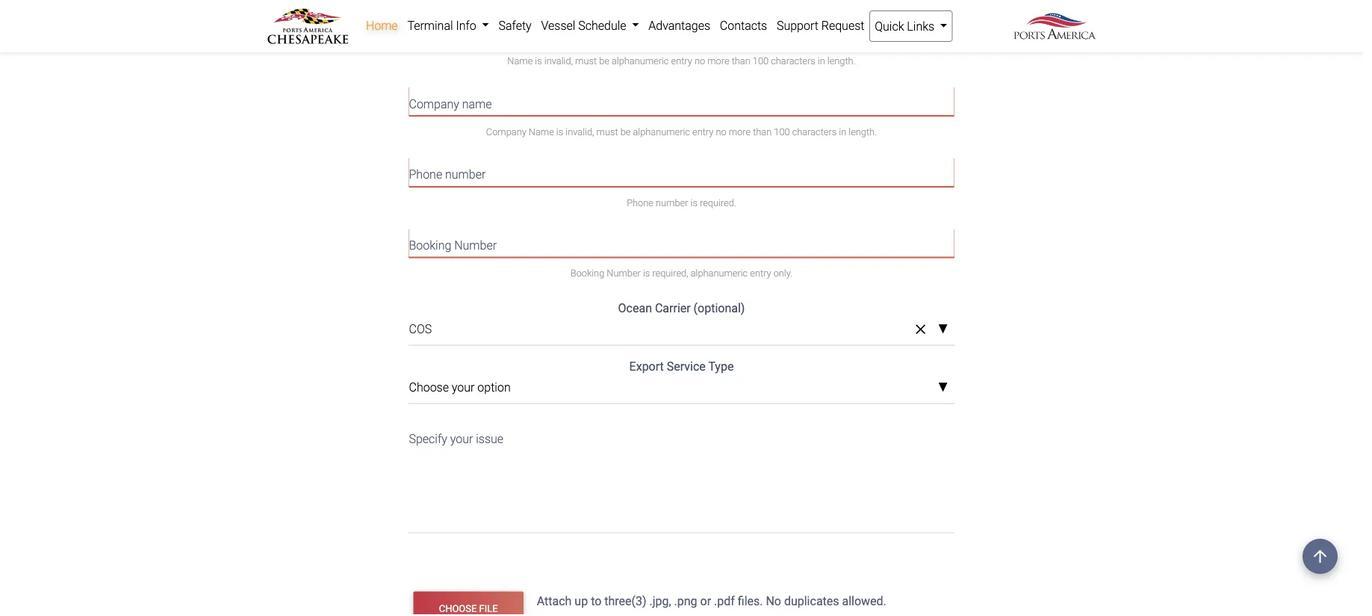 Task type: vqa. For each thing, say whether or not it's contained in the screenshot.


Task type: locate. For each thing, give the bounding box(es) containing it.
choose up the specify at the bottom left of the page
[[409, 380, 449, 394]]

1 horizontal spatial in
[[839, 126, 847, 137]]

2 horizontal spatial entry
[[751, 267, 772, 279]]

1 vertical spatial than
[[753, 126, 772, 137]]

more inside company name company name is invalid, must be alphanumeric entry no more than 100 characters in length.
[[729, 126, 751, 137]]

1 horizontal spatial company
[[486, 126, 527, 137]]

1 horizontal spatial number
[[656, 197, 689, 208]]

phone
[[409, 167, 443, 182], [627, 197, 654, 208]]

support request link
[[772, 10, 870, 40]]

number
[[455, 238, 497, 252], [607, 267, 641, 279]]

vessel schedule
[[541, 18, 630, 33]]

0 vertical spatial name
[[508, 55, 533, 67]]

2 vertical spatial entry
[[751, 267, 772, 279]]

0 horizontal spatial entry
[[671, 55, 693, 67]]

quick links link
[[870, 10, 953, 42]]

terminal
[[408, 18, 453, 33]]

number for booking number
[[455, 238, 497, 252]]

1 vertical spatial number
[[656, 197, 689, 208]]

length.
[[828, 55, 856, 67], [849, 126, 877, 137]]

1 vertical spatial name
[[462, 97, 492, 111]]

no down full name text box
[[695, 55, 706, 67]]

1 vertical spatial characters
[[793, 126, 837, 137]]

0 vertical spatial characters
[[771, 55, 816, 67]]

0 vertical spatial be
[[599, 55, 610, 67]]

home link
[[361, 10, 403, 40]]

1 ▼ from the top
[[938, 323, 949, 335]]

choose file
[[439, 603, 498, 614]]

alphanumeric inside company name company name is invalid, must be alphanumeric entry no more than 100 characters in length.
[[633, 126, 690, 137]]

number for booking number is required, alphanumeric entry only.
[[607, 267, 641, 279]]

alphanumeric down full name text box
[[612, 55, 669, 67]]

▼
[[938, 323, 949, 335], [938, 381, 949, 394]]

in inside company name company name is invalid, must be alphanumeric entry no more than 100 characters in length.
[[839, 126, 847, 137]]

is
[[535, 55, 542, 67], [557, 126, 564, 137], [691, 197, 698, 208], [643, 267, 650, 279]]

booking for booking number
[[409, 238, 452, 252]]

your
[[452, 380, 475, 394], [450, 431, 473, 446]]

entry left only.
[[751, 267, 772, 279]]

booking
[[409, 238, 452, 252], [571, 267, 605, 279]]

be
[[599, 55, 610, 67], [621, 126, 631, 137]]

0 vertical spatial your
[[452, 380, 475, 394]]

your left option
[[452, 380, 475, 394]]

safety
[[499, 18, 532, 33]]

1 vertical spatial ▼
[[938, 381, 949, 394]]

1 horizontal spatial 100
[[774, 126, 790, 137]]

0 horizontal spatial company
[[409, 97, 459, 111]]

invalid,
[[545, 55, 573, 67], [566, 126, 594, 137]]

1 vertical spatial your
[[450, 431, 473, 446]]

1 vertical spatial name
[[529, 126, 554, 137]]

company name company name is invalid, must be alphanumeric entry no more than 100 characters in length.
[[409, 97, 877, 137]]

alphanumeric down company name text field
[[633, 126, 690, 137]]

than
[[732, 55, 751, 67], [753, 126, 772, 137]]

100
[[753, 55, 769, 67], [774, 126, 790, 137]]

1 vertical spatial more
[[729, 126, 751, 137]]

0 vertical spatial name
[[431, 26, 460, 40]]

choose left file
[[439, 603, 477, 614]]

0 horizontal spatial phone
[[409, 167, 443, 182]]

quick links
[[875, 19, 938, 33]]

1 horizontal spatial phone
[[627, 197, 654, 208]]

more down contacts
[[708, 55, 730, 67]]

0 horizontal spatial be
[[599, 55, 610, 67]]

1 horizontal spatial than
[[753, 126, 772, 137]]

number for phone number is required.
[[656, 197, 689, 208]]

1 vertical spatial choose
[[439, 603, 477, 614]]

specify
[[409, 431, 448, 446]]

1 horizontal spatial no
[[716, 126, 727, 137]]

no
[[695, 55, 706, 67], [716, 126, 727, 137]]

no down company name text field
[[716, 126, 727, 137]]

1 horizontal spatial name
[[462, 97, 492, 111]]

1 vertical spatial entry
[[693, 126, 714, 137]]

quick
[[875, 19, 905, 33]]

entry
[[671, 55, 693, 67], [693, 126, 714, 137], [751, 267, 772, 279]]

0 vertical spatial booking
[[409, 238, 452, 252]]

in
[[818, 55, 826, 67], [839, 126, 847, 137]]

0 horizontal spatial name
[[431, 26, 460, 40]]

0 vertical spatial no
[[695, 55, 706, 67]]

number down phone number text box
[[656, 197, 689, 208]]

company
[[409, 97, 459, 111], [486, 126, 527, 137]]

1 vertical spatial phone
[[627, 197, 654, 208]]

must
[[575, 55, 597, 67], [597, 126, 618, 137]]

cos
[[409, 322, 432, 336]]

name inside company name company name is invalid, must be alphanumeric entry no more than 100 characters in length.
[[462, 97, 492, 111]]

phone for phone number is required.
[[627, 197, 654, 208]]

1 horizontal spatial number
[[607, 267, 641, 279]]

your left issue
[[450, 431, 473, 446]]

alphanumeric
[[612, 55, 669, 67], [633, 126, 690, 137], [691, 267, 748, 279]]

0 vertical spatial number
[[445, 167, 486, 182]]

more down company name text field
[[729, 126, 751, 137]]

1 horizontal spatial entry
[[693, 126, 714, 137]]

1 vertical spatial number
[[607, 267, 641, 279]]

1 vertical spatial no
[[716, 126, 727, 137]]

safety link
[[494, 10, 537, 40]]

than inside company name company name is invalid, must be alphanumeric entry no more than 100 characters in length.
[[753, 126, 772, 137]]

schedule
[[579, 18, 627, 33]]

terminal info link
[[403, 10, 494, 40]]

0 vertical spatial phone
[[409, 167, 443, 182]]

1 vertical spatial must
[[597, 126, 618, 137]]

characters
[[771, 55, 816, 67], [793, 126, 837, 137]]

file
[[479, 603, 498, 614]]

carrier
[[655, 301, 691, 315]]

more
[[708, 55, 730, 67], [729, 126, 751, 137]]

0 vertical spatial 100
[[753, 55, 769, 67]]

2 vertical spatial alphanumeric
[[691, 267, 748, 279]]

1 horizontal spatial booking
[[571, 267, 605, 279]]

0 horizontal spatial booking
[[409, 238, 452, 252]]

100 inside company name company name is invalid, must be alphanumeric entry no more than 100 characters in length.
[[774, 126, 790, 137]]

entry down company name text field
[[693, 126, 714, 137]]

1 vertical spatial booking
[[571, 267, 605, 279]]

0 vertical spatial ▼
[[938, 323, 949, 335]]

choose
[[409, 380, 449, 394], [439, 603, 477, 614]]

option
[[478, 380, 511, 394]]

Phone number text field
[[409, 158, 955, 187]]

entry down full name text box
[[671, 55, 693, 67]]

1 vertical spatial be
[[621, 126, 631, 137]]

name inside company name company name is invalid, must be alphanumeric entry no more than 100 characters in length.
[[529, 126, 554, 137]]

0 vertical spatial length.
[[828, 55, 856, 67]]

0 vertical spatial more
[[708, 55, 730, 67]]

0 vertical spatial must
[[575, 55, 597, 67]]

1 vertical spatial length.
[[849, 126, 877, 137]]

0 vertical spatial choose
[[409, 380, 449, 394]]

2 ▼ from the top
[[938, 381, 949, 394]]

0 vertical spatial invalid,
[[545, 55, 573, 67]]

required,
[[653, 267, 689, 279]]

be down schedule
[[599, 55, 610, 67]]

1 vertical spatial in
[[839, 126, 847, 137]]

vessel schedule link
[[537, 10, 644, 40]]

name
[[431, 26, 460, 40], [462, 97, 492, 111]]

export
[[630, 359, 664, 374]]

number up booking number
[[445, 167, 486, 182]]

no inside company name company name is invalid, must be alphanumeric entry no more than 100 characters in length.
[[716, 126, 727, 137]]

name
[[508, 55, 533, 67], [529, 126, 554, 137]]

be down company name text field
[[621, 126, 631, 137]]

number
[[445, 167, 486, 182], [656, 197, 689, 208]]

1 horizontal spatial be
[[621, 126, 631, 137]]

1 vertical spatial 100
[[774, 126, 790, 137]]

0 vertical spatial number
[[455, 238, 497, 252]]

service
[[667, 359, 706, 374]]

must inside company name company name is invalid, must be alphanumeric entry no more than 100 characters in length.
[[597, 126, 618, 137]]

alphanumeric up (optional)
[[691, 267, 748, 279]]

(optional)
[[694, 301, 745, 315]]

0 horizontal spatial number
[[445, 167, 486, 182]]

0 vertical spatial than
[[732, 55, 751, 67]]

1 vertical spatial invalid,
[[566, 126, 594, 137]]

0 horizontal spatial in
[[818, 55, 826, 67]]

1 vertical spatial alphanumeric
[[633, 126, 690, 137]]

0 horizontal spatial no
[[695, 55, 706, 67]]

phone number is required.
[[627, 197, 737, 208]]

home
[[366, 18, 398, 33]]

0 horizontal spatial number
[[455, 238, 497, 252]]

booking for booking number is required, alphanumeric entry only.
[[571, 267, 605, 279]]



Task type: describe. For each thing, give the bounding box(es) containing it.
Specify your issue text field
[[409, 422, 955, 533]]

0 horizontal spatial 100
[[753, 55, 769, 67]]

phone for phone number
[[409, 167, 443, 182]]

✕
[[916, 322, 926, 337]]

full
[[409, 26, 428, 40]]

0 vertical spatial alphanumeric
[[612, 55, 669, 67]]

your for specify
[[450, 431, 473, 446]]

export service type
[[630, 359, 734, 374]]

ocean
[[618, 301, 652, 315]]

choose for choose file
[[439, 603, 477, 614]]

number for phone number
[[445, 167, 486, 182]]

info
[[456, 18, 477, 33]]

booking number
[[409, 238, 497, 252]]

invalid, inside company name company name is invalid, must be alphanumeric entry no more than 100 characters in length.
[[566, 126, 594, 137]]

name is invalid, must be alphanumeric entry no more than 100 characters in length.
[[508, 55, 856, 67]]

links
[[907, 19, 935, 33]]

issue
[[476, 431, 504, 446]]

type
[[709, 359, 734, 374]]

support
[[777, 18, 819, 33]]

be inside company name company name is invalid, must be alphanumeric entry no more than 100 characters in length.
[[621, 126, 631, 137]]

advantages
[[649, 18, 711, 33]]

terminal info
[[408, 18, 480, 33]]

vessel
[[541, 18, 576, 33]]

0 vertical spatial entry
[[671, 55, 693, 67]]

0 vertical spatial company
[[409, 97, 459, 111]]

choose your option
[[409, 380, 511, 394]]

booking number is required, alphanumeric entry only.
[[571, 267, 793, 279]]

specify your issue
[[409, 431, 504, 446]]

length. inside company name company name is invalid, must be alphanumeric entry no more than 100 characters in length.
[[849, 126, 877, 137]]

0 horizontal spatial than
[[732, 55, 751, 67]]

Booking Number text field
[[409, 229, 955, 257]]

ocean carrier (optional)
[[618, 301, 745, 315]]

name for company
[[462, 97, 492, 111]]

Attach up to three(3) .jpg, .png or .pdf files. No duplicates allowed. text field
[[536, 587, 958, 615]]

phone number
[[409, 167, 486, 182]]

choose for choose your option
[[409, 380, 449, 394]]

full name
[[409, 26, 460, 40]]

only.
[[774, 267, 793, 279]]

support request
[[777, 18, 865, 33]]

is inside company name company name is invalid, must be alphanumeric entry no more than 100 characters in length.
[[557, 126, 564, 137]]

0 vertical spatial in
[[818, 55, 826, 67]]

advantages link
[[644, 10, 716, 40]]

go to top image
[[1303, 539, 1338, 574]]

characters inside company name company name is invalid, must be alphanumeric entry no more than 100 characters in length.
[[793, 126, 837, 137]]

1 vertical spatial company
[[486, 126, 527, 137]]

entry inside company name company name is invalid, must be alphanumeric entry no more than 100 characters in length.
[[693, 126, 714, 137]]

required.
[[700, 197, 737, 208]]

Full name text field
[[409, 16, 955, 45]]

request
[[822, 18, 865, 33]]

contacts link
[[716, 10, 772, 40]]

contacts
[[720, 18, 768, 33]]

Company name text field
[[409, 87, 955, 116]]

name for full
[[431, 26, 460, 40]]

your for choose
[[452, 380, 475, 394]]



